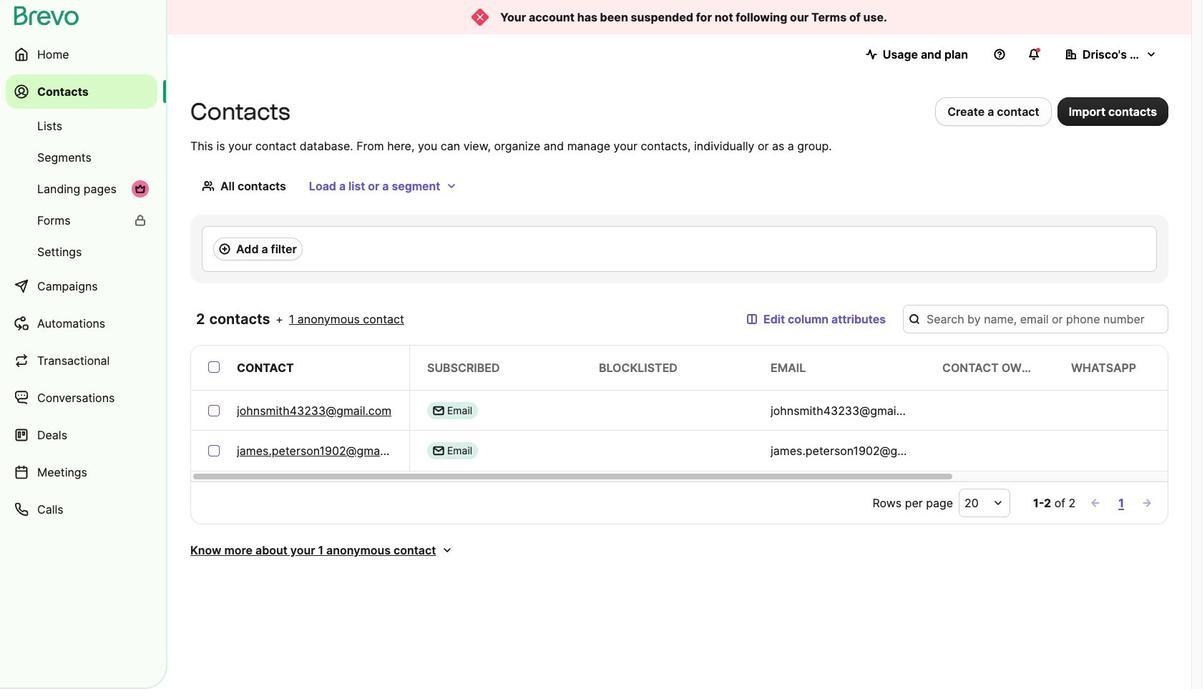 Task type: vqa. For each thing, say whether or not it's contained in the screenshot.
left___8yvYj icon
yes



Task type: describe. For each thing, give the bounding box(es) containing it.
left___c25ys image
[[433, 445, 444, 457]]

left___8yvyj image
[[135, 215, 146, 226]]

Search by name, email or phone number search field
[[903, 305, 1168, 333]]

left___8yvyj image
[[135, 183, 146, 195]]



Task type: locate. For each thing, give the bounding box(es) containing it.
left___c25ys image
[[433, 405, 444, 416]]



